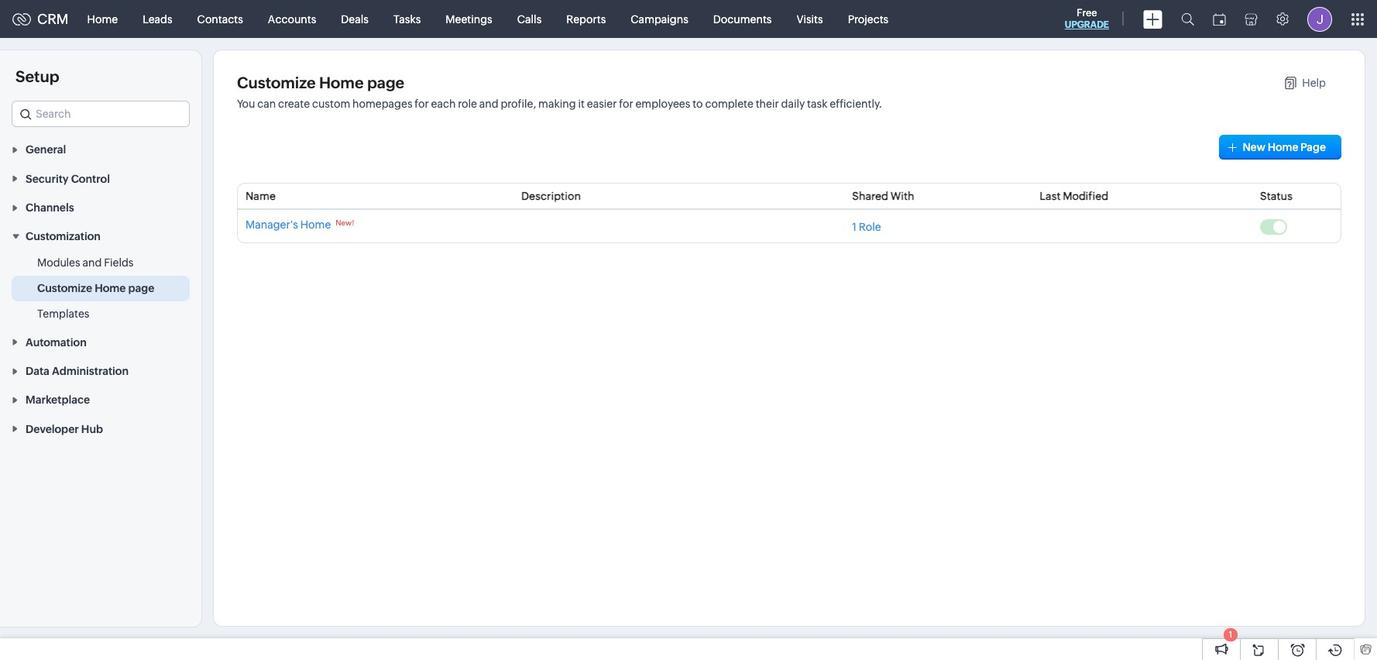 Task type: describe. For each thing, give the bounding box(es) containing it.
developer hub button
[[0, 414, 201, 443]]

security control
[[26, 173, 110, 185]]

automation
[[26, 336, 87, 348]]

1 role
[[853, 220, 881, 233]]

calls link
[[505, 0, 554, 38]]

crm
[[37, 11, 69, 27]]

page
[[1301, 141, 1327, 153]]

custom
[[312, 98, 350, 110]]

templates
[[37, 308, 89, 320]]

profile element
[[1299, 0, 1342, 38]]

projects link
[[836, 0, 901, 38]]

home inside the customization region
[[95, 282, 126, 295]]

contacts
[[197, 13, 243, 25]]

manager's home new!
[[246, 219, 355, 231]]

new
[[1243, 141, 1266, 153]]

tasks
[[394, 13, 421, 25]]

leads link
[[130, 0, 185, 38]]

efficiently.
[[830, 98, 883, 110]]

documents link
[[701, 0, 785, 38]]

home up 'custom'
[[319, 74, 364, 91]]

campaigns
[[631, 13, 689, 25]]

customization region
[[0, 251, 201, 327]]

data
[[26, 365, 50, 377]]

calls
[[517, 13, 542, 25]]

each
[[431, 98, 456, 110]]

and inside the customization region
[[82, 257, 102, 269]]

manager's
[[246, 219, 298, 231]]

data administration button
[[0, 356, 201, 385]]

easier
[[587, 98, 617, 110]]

fields
[[104, 257, 134, 269]]

deals
[[341, 13, 369, 25]]

accounts
[[268, 13, 316, 25]]

row containing name
[[238, 184, 1341, 210]]

automation button
[[0, 327, 201, 356]]

you can create custom homepages for each role and profile, making it easier for employees to complete their daily task efficiently.
[[237, 98, 883, 110]]

description
[[522, 190, 581, 202]]

search image
[[1182, 12, 1195, 26]]

channels button
[[0, 193, 201, 222]]

calendar image
[[1213, 13, 1227, 25]]

tasks link
[[381, 0, 433, 38]]

general button
[[0, 135, 201, 164]]

developer
[[26, 423, 79, 435]]

reports link
[[554, 0, 619, 38]]

visits link
[[785, 0, 836, 38]]

customize inside the customize home page link
[[37, 282, 92, 295]]

projects
[[848, 13, 889, 25]]

name
[[246, 190, 276, 202]]

home right crm
[[87, 13, 118, 25]]

leads
[[143, 13, 172, 25]]

to
[[693, 98, 703, 110]]

customize home page link
[[37, 281, 154, 296]]

with
[[891, 190, 915, 202]]

help
[[1303, 77, 1327, 89]]

manager's home link
[[246, 219, 331, 231]]

help link
[[1286, 77, 1327, 89]]

1 horizontal spatial customize home page
[[237, 74, 405, 91]]

security
[[26, 173, 69, 185]]

profile,
[[501, 98, 536, 110]]

administration
[[52, 365, 129, 377]]

last modified
[[1040, 190, 1109, 202]]

setup
[[15, 67, 59, 85]]

1 for 1
[[1230, 630, 1233, 639]]

customization button
[[0, 222, 201, 251]]

complete
[[705, 98, 754, 110]]

modules and fields
[[37, 257, 134, 269]]

customize home page inside the customization region
[[37, 282, 154, 295]]

page inside the customize home page link
[[128, 282, 154, 295]]

hub
[[81, 423, 103, 435]]

daily
[[781, 98, 805, 110]]

home inside button
[[1268, 141, 1299, 153]]

last
[[1040, 190, 1061, 202]]



Task type: locate. For each thing, give the bounding box(es) containing it.
role
[[458, 98, 477, 110]]

1 horizontal spatial for
[[619, 98, 634, 110]]

modules and fields link
[[37, 255, 134, 271]]

free
[[1077, 7, 1098, 19]]

marketplace
[[26, 394, 90, 406]]

developer hub
[[26, 423, 103, 435]]

customization
[[26, 230, 101, 243]]

1 for from the left
[[415, 98, 429, 110]]

home down fields
[[95, 282, 126, 295]]

contacts link
[[185, 0, 256, 38]]

0 horizontal spatial customize
[[37, 282, 92, 295]]

modified
[[1063, 190, 1109, 202]]

customize home page down "modules and fields"
[[37, 282, 154, 295]]

1 horizontal spatial customize
[[237, 74, 316, 91]]

you
[[237, 98, 255, 110]]

deals link
[[329, 0, 381, 38]]

0 horizontal spatial page
[[128, 282, 154, 295]]

1 vertical spatial customize home page
[[37, 282, 154, 295]]

for right easier
[[619, 98, 634, 110]]

new!
[[336, 219, 355, 227]]

their
[[756, 98, 779, 110]]

for
[[415, 98, 429, 110], [619, 98, 634, 110]]

data administration
[[26, 365, 129, 377]]

1 for 1 role
[[853, 220, 857, 233]]

customize home page
[[237, 74, 405, 91], [37, 282, 154, 295]]

home right the new
[[1268, 141, 1299, 153]]

row
[[238, 184, 1341, 210]]

shared
[[853, 190, 889, 202]]

new home page button
[[1220, 135, 1342, 160]]

1
[[853, 220, 857, 233], [1230, 630, 1233, 639]]

shared with
[[853, 190, 915, 202]]

meetings
[[446, 13, 493, 25]]

0 vertical spatial and
[[479, 98, 499, 110]]

and up the customize home page link
[[82, 257, 102, 269]]

search element
[[1172, 0, 1204, 38]]

marketplace button
[[0, 385, 201, 414]]

campaigns link
[[619, 0, 701, 38]]

0 horizontal spatial customize home page
[[37, 282, 154, 295]]

0 vertical spatial 1
[[853, 220, 857, 233]]

customize
[[237, 74, 316, 91], [37, 282, 92, 295]]

0 vertical spatial customize home page
[[237, 74, 405, 91]]

it
[[578, 98, 585, 110]]

0 horizontal spatial and
[[82, 257, 102, 269]]

employees
[[636, 98, 691, 110]]

0 vertical spatial page
[[367, 74, 405, 91]]

control
[[71, 173, 110, 185]]

can
[[257, 98, 276, 110]]

and
[[479, 98, 499, 110], [82, 257, 102, 269]]

home link
[[75, 0, 130, 38]]

upgrade
[[1065, 19, 1110, 30]]

customize home page up 'custom'
[[237, 74, 405, 91]]

logo image
[[12, 13, 31, 25]]

general
[[26, 144, 66, 156]]

0 horizontal spatial for
[[415, 98, 429, 110]]

page
[[367, 74, 405, 91], [128, 282, 154, 295]]

and right role
[[479, 98, 499, 110]]

homepages
[[353, 98, 413, 110]]

2 for from the left
[[619, 98, 634, 110]]

modules
[[37, 257, 80, 269]]

new home page
[[1243, 141, 1327, 153]]

create menu image
[[1144, 10, 1163, 28]]

status
[[1261, 190, 1293, 202]]

page up homepages
[[367, 74, 405, 91]]

1 vertical spatial page
[[128, 282, 154, 295]]

Search text field
[[12, 102, 189, 126]]

1 vertical spatial and
[[82, 257, 102, 269]]

crm link
[[12, 11, 69, 27]]

home left new!
[[300, 219, 331, 231]]

for left each
[[415, 98, 429, 110]]

templates link
[[37, 306, 89, 322]]

1 vertical spatial customize
[[37, 282, 92, 295]]

customize up can
[[237, 74, 316, 91]]

1 horizontal spatial page
[[367, 74, 405, 91]]

meetings link
[[433, 0, 505, 38]]

1 vertical spatial 1
[[1230, 630, 1233, 639]]

home
[[87, 13, 118, 25], [319, 74, 364, 91], [1268, 141, 1299, 153], [300, 219, 331, 231], [95, 282, 126, 295]]

None field
[[12, 101, 190, 127]]

0 horizontal spatial 1
[[853, 220, 857, 233]]

channels
[[26, 201, 74, 214]]

role
[[859, 220, 881, 233]]

security control button
[[0, 164, 201, 193]]

free upgrade
[[1065, 7, 1110, 30]]

task
[[808, 98, 828, 110]]

accounts link
[[256, 0, 329, 38]]

customize up templates
[[37, 282, 92, 295]]

visits
[[797, 13, 823, 25]]

page down fields
[[128, 282, 154, 295]]

reports
[[567, 13, 606, 25]]

create menu element
[[1134, 0, 1172, 38]]

0 vertical spatial customize
[[237, 74, 316, 91]]

making
[[539, 98, 576, 110]]

profile image
[[1308, 7, 1333, 31]]

1 horizontal spatial and
[[479, 98, 499, 110]]

create
[[278, 98, 310, 110]]

1 horizontal spatial 1
[[1230, 630, 1233, 639]]

documents
[[714, 13, 772, 25]]



Task type: vqa. For each thing, say whether or not it's contained in the screenshot.
leftmost and
yes



